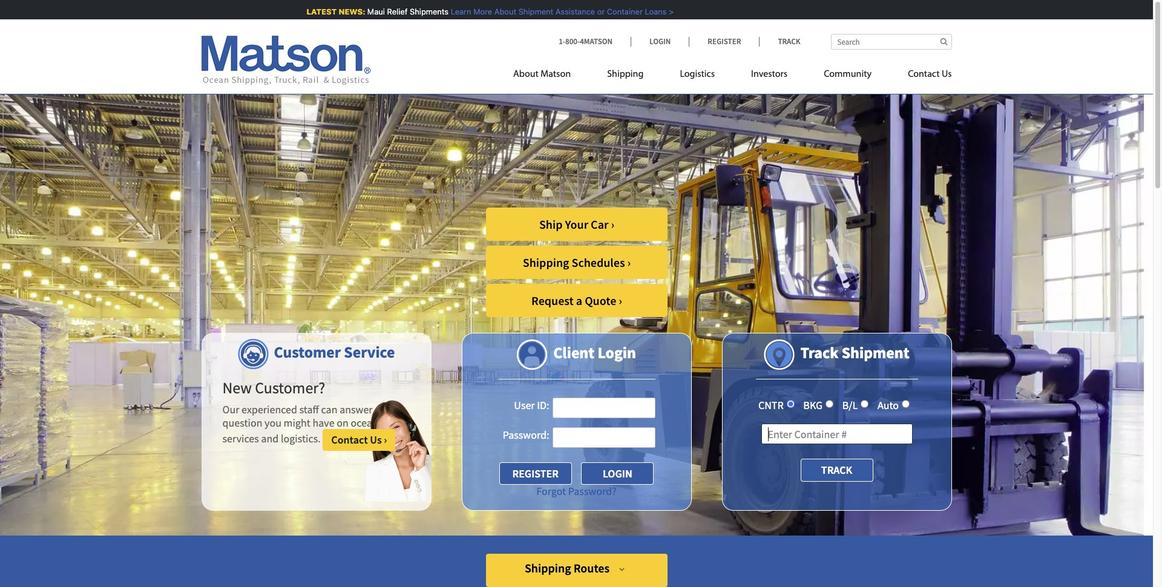 Task type: vqa. For each thing, say whether or not it's contained in the screenshot.
Search "image"
yes



Task type: describe. For each thing, give the bounding box(es) containing it.
maui
[[365, 7, 383, 16]]

logistics link
[[662, 64, 733, 88]]

Auto radio
[[902, 400, 910, 408]]

forgot password?
[[537, 484, 617, 498]]

request a quote ›
[[532, 293, 622, 308]]

0 vertical spatial about
[[492, 7, 514, 16]]

› right car
[[611, 217, 614, 232]]

0 vertical spatial login
[[650, 36, 671, 47]]

forgot
[[537, 484, 566, 498]]

latest
[[305, 7, 335, 16]]

>
[[667, 7, 672, 16]]

shipping for shipping schedules ›
[[523, 255, 569, 270]]

question
[[222, 416, 262, 430]]

us for contact us ›
[[370, 433, 382, 447]]

learn
[[449, 7, 469, 16]]

contact for contact us ›
[[331, 433, 368, 447]]

new
[[222, 378, 252, 398]]

assistance
[[554, 7, 593, 16]]

› right the "schedules" in the top of the page
[[627, 255, 631, 270]]

services and
[[222, 432, 279, 446]]

cntr
[[758, 398, 784, 412]]

about matson
[[513, 70, 571, 79]]

b/l
[[842, 398, 858, 412]]

id:
[[537, 398, 549, 412]]

bkg
[[804, 398, 823, 412]]

search image
[[940, 38, 948, 45]]

investors
[[751, 70, 788, 79]]

community
[[824, 70, 872, 79]]

experienced
[[242, 403, 297, 417]]

shipping link
[[589, 64, 662, 88]]

forgot password? link
[[537, 484, 617, 498]]

quote
[[585, 293, 616, 308]]

new customer?
[[222, 378, 325, 398]]

user id:
[[514, 398, 549, 412]]

shipping for shipping
[[607, 70, 644, 79]]

service
[[344, 342, 395, 362]]

0 horizontal spatial shipment
[[517, 7, 551, 16]]

CNTR radio
[[787, 400, 795, 408]]

matson
[[541, 70, 571, 79]]

might
[[284, 416, 310, 430]]

on
[[337, 416, 349, 430]]

blue matson logo with ocean, shipping, truck, rail and logistics written beneath it. image
[[201, 36, 371, 85]]

contact us ›
[[331, 433, 387, 447]]

request
[[532, 293, 574, 308]]

you
[[265, 416, 281, 430]]

0 horizontal spatial register link
[[499, 462, 572, 485]]

more
[[472, 7, 490, 16]]

shipping schedules ›
[[523, 255, 631, 270]]

customer
[[274, 342, 341, 362]]

ship your car ›
[[539, 217, 614, 232]]

shipping schedules › link
[[486, 246, 668, 279]]

routes
[[574, 561, 610, 576]]

track shipment
[[801, 343, 910, 363]]

1 horizontal spatial register link
[[689, 36, 759, 47]]

user
[[514, 398, 535, 412]]

community link
[[806, 64, 890, 88]]

contact for contact us
[[908, 70, 940, 79]]

staff
[[299, 403, 319, 417]]

1 vertical spatial login
[[598, 343, 636, 363]]

container
[[605, 7, 641, 16]]

investors link
[[733, 64, 806, 88]]

client login
[[553, 343, 636, 363]]

password:
[[503, 428, 549, 442]]

contact us link
[[890, 64, 952, 88]]

or
[[595, 7, 603, 16]]

login link
[[631, 36, 689, 47]]

password?
[[568, 484, 617, 498]]

track link
[[759, 36, 801, 47]]

our
[[222, 403, 239, 417]]

customer?
[[255, 378, 325, 398]]



Task type: locate. For each thing, give the bounding box(es) containing it.
1 vertical spatial register
[[512, 467, 559, 481]]

about left the 'matson' at the left of the page
[[513, 70, 539, 79]]

track down enter container # text field
[[821, 463, 852, 477]]

1 vertical spatial about
[[513, 70, 539, 79]]

0 vertical spatial register link
[[689, 36, 759, 47]]

track up the investors
[[778, 36, 801, 47]]

shipping routes
[[525, 561, 610, 576]]

› down 'any'
[[384, 433, 387, 447]]

0 vertical spatial us
[[942, 70, 952, 79]]

› inside "link"
[[384, 433, 387, 447]]

about right more
[[492, 7, 514, 16]]

1 horizontal spatial register
[[708, 36, 741, 47]]

track inside button
[[821, 463, 852, 477]]

ship your car › link
[[486, 208, 668, 241]]

track
[[778, 36, 801, 47], [801, 343, 839, 363], [821, 463, 852, 477]]

0 vertical spatial track
[[778, 36, 801, 47]]

register link up top menu navigation
[[689, 36, 759, 47]]

register up top menu navigation
[[708, 36, 741, 47]]

1-
[[559, 36, 565, 47]]

login
[[650, 36, 671, 47], [598, 343, 636, 363]]

shipping for shipping routes
[[525, 561, 571, 576]]

ship
[[539, 217, 563, 232]]

800-
[[565, 36, 580, 47]]

request a quote › link
[[486, 284, 668, 317]]

customer service
[[274, 342, 395, 362]]

1-800-4matson link
[[559, 36, 631, 47]]

auto
[[878, 398, 899, 412]]

answer
[[340, 403, 373, 417]]

1 vertical spatial shipment
[[842, 343, 910, 363]]

shipment up b/l option
[[842, 343, 910, 363]]

› right quote
[[619, 293, 622, 308]]

track for track link
[[778, 36, 801, 47]]

client
[[553, 343, 595, 363]]

1-800-4matson
[[559, 36, 613, 47]]

us down search icon
[[942, 70, 952, 79]]

track for track button
[[821, 463, 852, 477]]

BKG radio
[[826, 400, 834, 408]]

your
[[565, 217, 588, 232]]

a
[[576, 293, 582, 308]]

contact us
[[908, 70, 952, 79]]

1 horizontal spatial login
[[650, 36, 671, 47]]

User ID: text field
[[552, 398, 655, 418]]

contact us › link
[[323, 429, 395, 451]]

about
[[492, 7, 514, 16], [513, 70, 539, 79]]

1 vertical spatial us
[[370, 433, 382, 447]]

2 vertical spatial track
[[821, 463, 852, 477]]

car
[[591, 217, 609, 232]]

1 vertical spatial register link
[[499, 462, 572, 485]]

track for track shipment
[[801, 343, 839, 363]]

top menu navigation
[[513, 64, 952, 88]]

1 vertical spatial contact
[[331, 433, 368, 447]]

register link
[[689, 36, 759, 47], [499, 462, 572, 485]]

contact down the search search field
[[908, 70, 940, 79]]

shipping down 4matson
[[607, 70, 644, 79]]

about matson link
[[513, 64, 589, 88]]

contact inside top menu navigation
[[908, 70, 940, 79]]

contact inside "link"
[[331, 433, 368, 447]]

shipping down ship
[[523, 255, 569, 270]]

B/L radio
[[861, 400, 869, 408]]

shipping routes link
[[486, 554, 667, 587]]

register up forgot
[[512, 467, 559, 481]]

4matson
[[580, 36, 613, 47]]

0 vertical spatial contact
[[908, 70, 940, 79]]

our experienced staff can answer any question you might have on ocean services and logistics.
[[222, 403, 391, 446]]

1 horizontal spatial shipment
[[842, 343, 910, 363]]

shipping inside top menu navigation
[[607, 70, 644, 79]]

contact
[[908, 70, 940, 79], [331, 433, 368, 447]]

latest news: maui relief shipments learn more about shipment assistance or container loans >
[[305, 7, 672, 16]]

learn more about shipment assistance or container loans > link
[[449, 7, 672, 16]]

schedules
[[572, 255, 625, 270]]

about inside top menu navigation
[[513, 70, 539, 79]]

0 vertical spatial shipping
[[607, 70, 644, 79]]

news:
[[337, 7, 363, 16]]

0 horizontal spatial us
[[370, 433, 382, 447]]

›
[[611, 217, 614, 232], [627, 255, 631, 270], [619, 293, 622, 308], [384, 433, 387, 447]]

us inside contact us link
[[942, 70, 952, 79]]

shipment
[[517, 7, 551, 16], [842, 343, 910, 363]]

0 horizontal spatial register
[[512, 467, 559, 481]]

logistics
[[680, 70, 715, 79]]

0 vertical spatial shipment
[[517, 7, 551, 16]]

Enter Container # text field
[[761, 424, 913, 445]]

shipments
[[408, 7, 447, 16]]

Password: password field
[[552, 427, 655, 448]]

shipping
[[607, 70, 644, 79], [523, 255, 569, 270], [525, 561, 571, 576]]

Search search field
[[831, 34, 952, 50]]

0 horizontal spatial contact
[[331, 433, 368, 447]]

shipping left routes
[[525, 561, 571, 576]]

can
[[321, 403, 338, 417]]

0 horizontal spatial login
[[598, 343, 636, 363]]

login down loans
[[650, 36, 671, 47]]

1 horizontal spatial contact
[[908, 70, 940, 79]]

contact down on
[[331, 433, 368, 447]]

have
[[313, 416, 335, 430]]

logistics.
[[281, 432, 321, 446]]

us
[[942, 70, 952, 79], [370, 433, 382, 447]]

loans
[[643, 7, 665, 16]]

1 horizontal spatial us
[[942, 70, 952, 79]]

1 vertical spatial shipping
[[523, 255, 569, 270]]

us for contact us
[[942, 70, 952, 79]]

any
[[375, 403, 391, 417]]

1 vertical spatial track
[[801, 343, 839, 363]]

0 vertical spatial register
[[708, 36, 741, 47]]

None search field
[[831, 34, 952, 50]]

ocean
[[351, 416, 378, 430]]

track up bkg option
[[801, 343, 839, 363]]

shipment left assistance
[[517, 7, 551, 16]]

2 vertical spatial shipping
[[525, 561, 571, 576]]

us down ocean
[[370, 433, 382, 447]]

register link down password:
[[499, 462, 572, 485]]

us inside the contact us › "link"
[[370, 433, 382, 447]]

login right client
[[598, 343, 636, 363]]

None button
[[581, 462, 654, 485]]

track button
[[801, 459, 873, 482]]

image of smiling customer service agent ready to help. image
[[362, 400, 431, 502]]

register
[[708, 36, 741, 47], [512, 467, 559, 481]]

relief
[[385, 7, 406, 16]]



